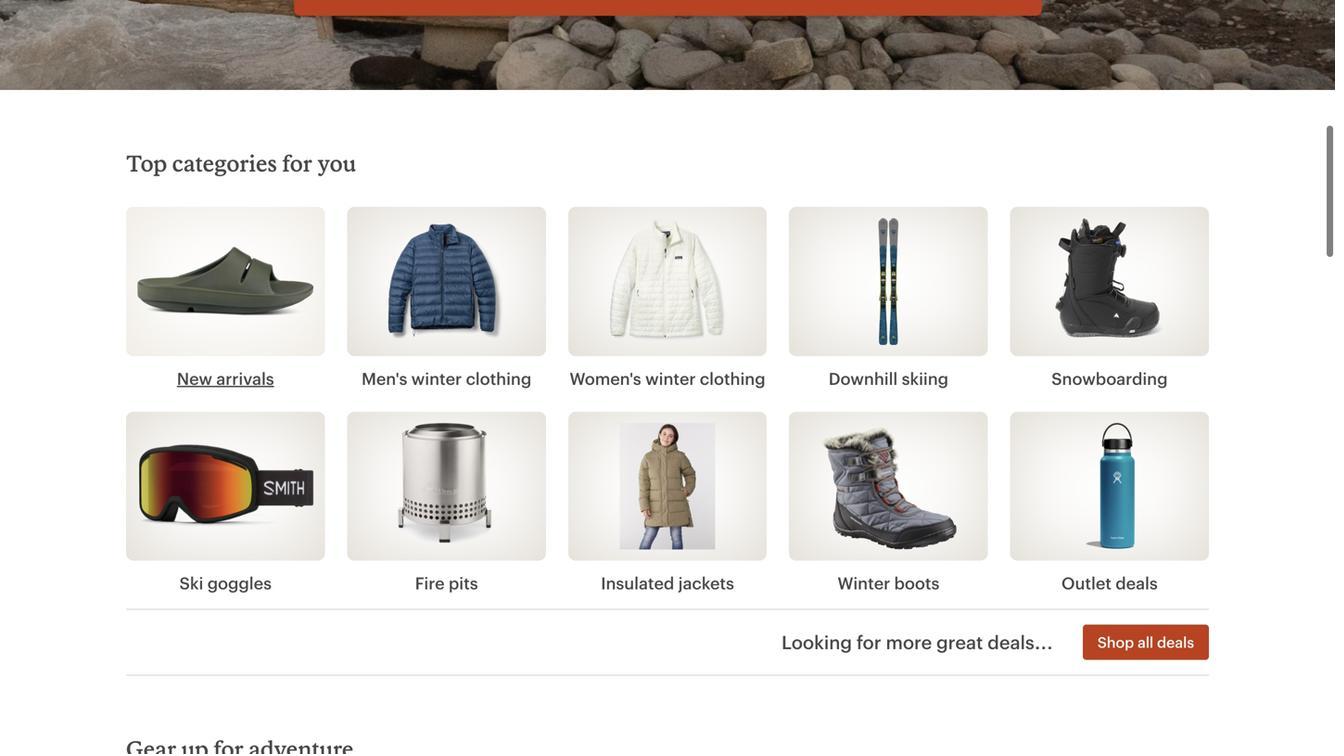 Task type: vqa. For each thing, say whether or not it's contained in the screenshot.
Add corresponding to Add to Wish List
no



Task type: locate. For each thing, give the bounding box(es) containing it.
shop all deals link
[[1083, 625, 1209, 660]]

winter right men's at left
[[411, 368, 462, 388]]

women's winter clothing link
[[568, 367, 767, 389]]

women's
[[570, 368, 642, 388]]

2 winter from the left
[[646, 368, 696, 388]]

all
[[1138, 634, 1154, 651]]

new
[[177, 368, 212, 388]]

clothing
[[466, 368, 532, 388], [700, 368, 766, 388]]

0 vertical spatial for
[[282, 150, 312, 176]]

skiing
[[902, 368, 949, 388]]

snowboarding link
[[1011, 367, 1209, 389]]

deals…
[[988, 631, 1053, 653]]

winter right the women's
[[646, 368, 696, 388]]

shop
[[1098, 634, 1134, 651]]

winter boots link
[[789, 572, 988, 594]]

for left you
[[282, 150, 312, 176]]

winter for men's
[[411, 368, 462, 388]]

deals
[[1116, 573, 1158, 593], [1157, 634, 1195, 651]]

outlet deals
[[1062, 573, 1158, 593]]

winter inside women's winter clothing link
[[646, 368, 696, 388]]

for left more
[[857, 631, 882, 653]]

looking for more great deals…
[[782, 631, 1053, 653]]

1 clothing from the left
[[466, 368, 532, 388]]

0 horizontal spatial for
[[282, 150, 312, 176]]

1 horizontal spatial winter
[[646, 368, 696, 388]]

1 winter from the left
[[411, 368, 462, 388]]

1 horizontal spatial for
[[857, 631, 882, 653]]

clothing for men's winter clothing
[[466, 368, 532, 388]]

looking
[[782, 631, 852, 653]]

0 horizontal spatial clothing
[[466, 368, 532, 388]]

for
[[282, 150, 312, 176], [857, 631, 882, 653]]

categories
[[172, 150, 277, 176]]

fire pits link
[[347, 572, 546, 594]]

1 horizontal spatial clothing
[[700, 368, 766, 388]]

more
[[886, 631, 932, 653]]

top categories for you
[[126, 150, 356, 176]]

1 vertical spatial for
[[857, 631, 882, 653]]

2 clothing from the left
[[700, 368, 766, 388]]

0 horizontal spatial winter
[[411, 368, 462, 388]]

pits
[[449, 573, 478, 593]]

winter
[[411, 368, 462, 388], [646, 368, 696, 388]]

men's winter clothing link
[[347, 367, 546, 389]]

deals right outlet
[[1116, 573, 1158, 593]]

insulated
[[601, 573, 675, 593]]

0 vertical spatial deals
[[1116, 573, 1158, 593]]

ski goggles link
[[126, 572, 325, 594]]

fire
[[415, 573, 445, 593]]

winter inside men's winter clothing link
[[411, 368, 462, 388]]

ski goggles
[[179, 573, 272, 593]]

deals right all on the right of page
[[1157, 634, 1195, 651]]

boots
[[895, 573, 940, 593]]



Task type: describe. For each thing, give the bounding box(es) containing it.
new arrivals
[[177, 368, 274, 388]]

ski
[[179, 573, 203, 593]]

1 vertical spatial deals
[[1157, 634, 1195, 651]]

insulated jackets link
[[568, 572, 767, 594]]

top
[[126, 150, 167, 176]]

downhill
[[829, 368, 898, 388]]

you
[[318, 150, 356, 176]]

winter boots
[[838, 573, 940, 593]]

women's winter clothing
[[570, 368, 766, 388]]

new arrivals link
[[126, 367, 325, 389]]

downhill skiing
[[829, 368, 949, 388]]

men's
[[362, 368, 407, 388]]

goggles
[[207, 573, 272, 593]]

snowboarding
[[1052, 368, 1168, 388]]

clothing for women's winter clothing
[[700, 368, 766, 388]]

outlet
[[1062, 573, 1112, 593]]

arrivals
[[216, 368, 274, 388]]

winter
[[838, 573, 891, 593]]

great
[[937, 631, 983, 653]]

a hiker on a log bridge. text reads, up to 50% off. image
[[0, 0, 1336, 90]]

downhill skiing link
[[789, 367, 988, 389]]

winter for women's
[[646, 368, 696, 388]]

jackets
[[679, 573, 734, 593]]

insulated jackets
[[601, 573, 734, 593]]

men's winter clothing
[[362, 368, 532, 388]]

shop all deals
[[1098, 634, 1195, 651]]

fire pits
[[415, 573, 478, 593]]

outlet deals link
[[1011, 572, 1209, 594]]



